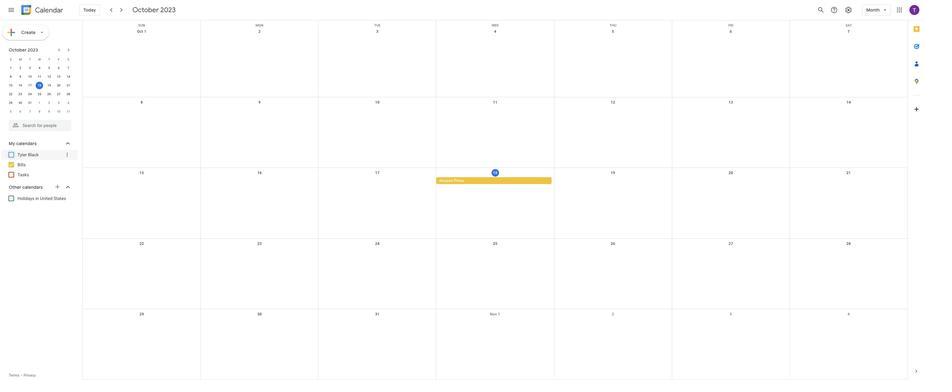 Task type: locate. For each thing, give the bounding box(es) containing it.
1 vertical spatial 30
[[257, 313, 262, 317]]

0 horizontal spatial 27
[[57, 93, 61, 96]]

30
[[19, 101, 22, 105], [257, 313, 262, 317]]

1 vertical spatial 27
[[729, 242, 733, 246]]

31 element
[[26, 99, 34, 107]]

1 vertical spatial 7
[[67, 66, 69, 70]]

24 inside row group
[[28, 93, 32, 96]]

29
[[9, 101, 13, 105], [140, 313, 144, 317]]

7
[[848, 29, 850, 34], [67, 66, 69, 70], [29, 110, 31, 113]]

0 horizontal spatial 5
[[10, 110, 12, 113]]

holidays in united states
[[18, 196, 66, 201]]

8 for sun
[[141, 100, 143, 105]]

1 vertical spatial 31
[[375, 313, 380, 317]]

november 8 element
[[36, 108, 43, 116]]

1 horizontal spatial 22
[[140, 242, 144, 246]]

my calendars list
[[1, 150, 78, 180]]

0 vertical spatial 5
[[612, 29, 614, 34]]

0 vertical spatial 15
[[9, 84, 13, 87]]

amazon prime button
[[436, 178, 552, 185]]

7 for oct 1
[[848, 29, 850, 34]]

5 down thu
[[612, 29, 614, 34]]

22
[[9, 93, 13, 96], [140, 242, 144, 246]]

18 up amazon prime button
[[493, 171, 498, 175]]

5 down 29 element
[[10, 110, 12, 113]]

1 vertical spatial 12
[[611, 100, 615, 105]]

1 vertical spatial 11
[[493, 100, 498, 105]]

1 horizontal spatial 18
[[493, 171, 498, 175]]

0 vertical spatial 9
[[19, 75, 21, 78]]

11 inside row
[[67, 110, 70, 113]]

0 vertical spatial 18
[[38, 84, 41, 87]]

7 down sat
[[848, 29, 850, 34]]

oct
[[137, 29, 143, 34]]

1 horizontal spatial 26
[[611, 242, 615, 246]]

today button
[[79, 3, 100, 18]]

my calendars button
[[1, 139, 78, 149]]

27 element
[[55, 91, 62, 98]]

0 horizontal spatial 16
[[19, 84, 22, 87]]

5 inside grid
[[612, 29, 614, 34]]

0 horizontal spatial october 2023
[[9, 47, 38, 53]]

row
[[83, 20, 908, 28], [83, 27, 908, 97], [6, 55, 73, 64], [6, 64, 73, 73], [6, 73, 73, 81], [6, 81, 73, 90], [6, 90, 73, 99], [83, 97, 908, 168], [6, 99, 73, 108], [6, 108, 73, 116], [83, 168, 908, 239], [83, 239, 908, 310], [83, 310, 908, 381]]

28 element
[[65, 91, 72, 98]]

0 vertical spatial 19
[[47, 84, 51, 87]]

1 horizontal spatial 7
[[67, 66, 69, 70]]

0 horizontal spatial 25
[[38, 93, 41, 96]]

nov 1
[[490, 313, 500, 317]]

row group
[[6, 64, 73, 116]]

1 horizontal spatial 9
[[48, 110, 50, 113]]

1 horizontal spatial 14
[[847, 100, 851, 105]]

s
[[10, 58, 12, 61], [67, 58, 69, 61]]

14 for sun
[[847, 100, 851, 105]]

5 up 12 "element"
[[48, 66, 50, 70]]

2 horizontal spatial 5
[[612, 29, 614, 34]]

october 2023 up m
[[9, 47, 38, 53]]

calendars up tyler black
[[16, 141, 37, 147]]

0 horizontal spatial 8
[[10, 75, 12, 78]]

0 vertical spatial 14
[[67, 75, 70, 78]]

9
[[19, 75, 21, 78], [259, 100, 261, 105], [48, 110, 50, 113]]

s left m
[[10, 58, 12, 61]]

1 right nov at the bottom
[[498, 313, 500, 317]]

row containing oct 1
[[83, 27, 908, 97]]

8 inside "element"
[[39, 110, 40, 113]]

oct 1
[[137, 29, 146, 34]]

24
[[28, 93, 32, 96], [375, 242, 380, 246]]

29 element
[[7, 99, 14, 107]]

1 horizontal spatial 30
[[257, 313, 262, 317]]

14
[[67, 75, 70, 78], [847, 100, 851, 105]]

28
[[67, 93, 70, 96], [847, 242, 851, 246]]

15 inside "october 2023" grid
[[9, 84, 13, 87]]

12 inside "element"
[[47, 75, 51, 78]]

23
[[19, 93, 22, 96], [257, 242, 262, 246]]

2 horizontal spatial 11
[[493, 100, 498, 105]]

10 for october 2023
[[28, 75, 32, 78]]

11 inside grid
[[493, 100, 498, 105]]

1 vertical spatial 15
[[140, 171, 144, 175]]

1 vertical spatial 28
[[847, 242, 851, 246]]

12
[[47, 75, 51, 78], [611, 100, 615, 105]]

0 vertical spatial 12
[[47, 75, 51, 78]]

0 vertical spatial calendars
[[16, 141, 37, 147]]

5
[[612, 29, 614, 34], [48, 66, 50, 70], [10, 110, 12, 113]]

1 horizontal spatial 8
[[39, 110, 40, 113]]

25
[[38, 93, 41, 96], [493, 242, 498, 246]]

1 vertical spatial 13
[[729, 100, 733, 105]]

6 down fri
[[730, 29, 732, 34]]

31 for 1
[[28, 101, 32, 105]]

0 vertical spatial 6
[[730, 29, 732, 34]]

s right "f"
[[67, 58, 69, 61]]

1 vertical spatial 26
[[611, 242, 615, 246]]

today
[[83, 7, 96, 13]]

0 horizontal spatial 19
[[47, 84, 51, 87]]

tab list
[[908, 20, 925, 363]]

0 vertical spatial 20
[[57, 84, 61, 87]]

30 for 1
[[19, 101, 22, 105]]

7 up 14 element
[[67, 66, 69, 70]]

1 vertical spatial 6
[[58, 66, 60, 70]]

10
[[28, 75, 32, 78], [375, 100, 380, 105], [57, 110, 61, 113]]

mon
[[256, 23, 263, 28]]

6 for oct 1
[[730, 29, 732, 34]]

2
[[259, 29, 261, 34], [19, 66, 21, 70], [48, 101, 50, 105], [612, 313, 614, 317]]

month button
[[863, 3, 891, 18]]

1 vertical spatial calendars
[[22, 185, 43, 190]]

0 vertical spatial october 2023
[[132, 6, 176, 14]]

1 vertical spatial 20
[[729, 171, 733, 175]]

1 horizontal spatial 23
[[257, 242, 262, 246]]

0 vertical spatial 29
[[9, 101, 13, 105]]

prime
[[454, 179, 464, 183]]

30 for nov 1
[[257, 313, 262, 317]]

1 vertical spatial 21
[[847, 171, 851, 175]]

1 vertical spatial 23
[[257, 242, 262, 246]]

0 vertical spatial 24
[[28, 93, 32, 96]]

1 vertical spatial 9
[[259, 100, 261, 105]]

27
[[57, 93, 61, 96], [729, 242, 733, 246]]

6
[[730, 29, 732, 34], [58, 66, 60, 70], [19, 110, 21, 113]]

12 element
[[45, 73, 53, 81]]

4 inside november 4 element
[[67, 101, 69, 105]]

1 horizontal spatial 20
[[729, 171, 733, 175]]

7 down 31 element
[[29, 110, 31, 113]]

2 vertical spatial 9
[[48, 110, 50, 113]]

3 inside 'november 3' element
[[58, 101, 60, 105]]

2 horizontal spatial 8
[[141, 100, 143, 105]]

13
[[57, 75, 61, 78], [729, 100, 733, 105]]

6 down "f"
[[58, 66, 60, 70]]

t
[[29, 58, 31, 61], [48, 58, 50, 61]]

0 vertical spatial 16
[[19, 84, 22, 87]]

13 for sun
[[729, 100, 733, 105]]

thu
[[610, 23, 617, 28]]

1
[[144, 29, 146, 34], [10, 66, 12, 70], [39, 101, 40, 105], [498, 313, 500, 317]]

amazon
[[439, 179, 453, 183]]

0 horizontal spatial 26
[[47, 93, 51, 96]]

11
[[38, 75, 41, 78], [493, 100, 498, 105], [67, 110, 70, 113]]

0 horizontal spatial 20
[[57, 84, 61, 87]]

18, today element
[[36, 82, 43, 89]]

10 element
[[26, 73, 34, 81]]

calendars inside dropdown button
[[16, 141, 37, 147]]

20
[[57, 84, 61, 87], [729, 171, 733, 175]]

1 vertical spatial 19
[[611, 171, 615, 175]]

1 vertical spatial 14
[[847, 100, 851, 105]]

19 element
[[45, 82, 53, 89]]

21 inside row group
[[67, 84, 70, 87]]

13 element
[[55, 73, 62, 81]]

october 2023
[[132, 6, 176, 14], [9, 47, 38, 53]]

2 horizontal spatial 7
[[848, 29, 850, 34]]

None search field
[[0, 118, 78, 131]]

0 horizontal spatial s
[[10, 58, 12, 61]]

13 for october 2023
[[57, 75, 61, 78]]

1 horizontal spatial 2023
[[160, 6, 176, 14]]

october 2023 up sun
[[132, 6, 176, 14]]

21
[[67, 84, 70, 87], [847, 171, 851, 175]]

7 inside grid
[[848, 29, 850, 34]]

states
[[54, 196, 66, 201]]

1 vertical spatial october 2023
[[9, 47, 38, 53]]

october up sun
[[132, 6, 159, 14]]

0 vertical spatial 8
[[10, 75, 12, 78]]

14 inside 14 element
[[67, 75, 70, 78]]

0 vertical spatial 21
[[67, 84, 70, 87]]

tyler black
[[18, 153, 39, 158]]

amazon prime
[[439, 179, 464, 183]]

15
[[9, 84, 13, 87], [140, 171, 144, 175]]

0 vertical spatial 28
[[67, 93, 70, 96]]

2 vertical spatial 11
[[67, 110, 70, 113]]

1 horizontal spatial 6
[[58, 66, 60, 70]]

1 horizontal spatial 13
[[729, 100, 733, 105]]

10 inside row
[[57, 110, 61, 113]]

6 down 30 'element'
[[19, 110, 21, 113]]

calendars for other calendars
[[22, 185, 43, 190]]

calendars
[[16, 141, 37, 147], [22, 185, 43, 190]]

–
[[20, 374, 23, 378]]

october up m
[[9, 47, 27, 53]]

4 cell from the left
[[554, 178, 672, 185]]

3
[[376, 29, 379, 34], [29, 66, 31, 70], [58, 101, 60, 105], [730, 313, 732, 317]]

calendars up in
[[22, 185, 43, 190]]

calendars inside dropdown button
[[22, 185, 43, 190]]

27 inside "october 2023" grid
[[57, 93, 61, 96]]

30 inside 'element'
[[19, 101, 22, 105]]

24 element
[[26, 91, 34, 98]]

0 horizontal spatial 10
[[28, 75, 32, 78]]

22 element
[[7, 91, 14, 98]]

26 element
[[45, 91, 53, 98]]

2 s from the left
[[67, 58, 69, 61]]

0 horizontal spatial 24
[[28, 93, 32, 96]]

31
[[28, 101, 32, 105], [375, 313, 380, 317]]

0 vertical spatial october
[[132, 6, 159, 14]]

create
[[21, 30, 36, 35]]

Search for people text field
[[13, 120, 68, 131]]

tasks
[[18, 173, 29, 178]]

0 horizontal spatial 12
[[47, 75, 51, 78]]

0 horizontal spatial 29
[[9, 101, 13, 105]]

19
[[47, 84, 51, 87], [611, 171, 615, 175]]

1 down 25 element
[[39, 101, 40, 105]]

2 vertical spatial 10
[[57, 110, 61, 113]]

0 horizontal spatial 22
[[9, 93, 13, 96]]

0 horizontal spatial 18
[[38, 84, 41, 87]]

0 vertical spatial 30
[[19, 101, 22, 105]]

1 vertical spatial 8
[[141, 100, 143, 105]]

1 vertical spatial 5
[[48, 66, 50, 70]]

add other calendars image
[[54, 184, 61, 190]]

cell
[[83, 178, 201, 185], [201, 178, 319, 185], [319, 178, 436, 185], [554, 178, 672, 185], [672, 178, 790, 185]]

1 vertical spatial 24
[[375, 242, 380, 246]]

0 vertical spatial 7
[[848, 29, 850, 34]]

18 down 11 element
[[38, 84, 41, 87]]

0 vertical spatial 27
[[57, 93, 61, 96]]

1 horizontal spatial october
[[132, 6, 159, 14]]

1 horizontal spatial s
[[67, 58, 69, 61]]

my calendars
[[9, 141, 37, 147]]

18 inside cell
[[38, 84, 41, 87]]

1 horizontal spatial 25
[[493, 242, 498, 246]]

calendars for my calendars
[[16, 141, 37, 147]]

t left "f"
[[48, 58, 50, 61]]

grid
[[83, 20, 908, 381]]

0 horizontal spatial 14
[[67, 75, 70, 78]]

1 horizontal spatial 10
[[57, 110, 61, 113]]

november 5 element
[[7, 108, 14, 116]]

11 for october 2023
[[38, 75, 41, 78]]

31 inside "october 2023" grid
[[28, 101, 32, 105]]

1 horizontal spatial 28
[[847, 242, 851, 246]]

8
[[10, 75, 12, 78], [141, 100, 143, 105], [39, 110, 40, 113]]

15 element
[[7, 82, 14, 89]]

1 horizontal spatial october 2023
[[132, 6, 176, 14]]

0 vertical spatial 17
[[28, 84, 32, 87]]

1 horizontal spatial 5
[[48, 66, 50, 70]]

17
[[28, 84, 32, 87], [375, 171, 380, 175]]

t left w
[[29, 58, 31, 61]]

0 vertical spatial 11
[[38, 75, 41, 78]]

26
[[47, 93, 51, 96], [611, 242, 615, 246]]

2023
[[160, 6, 176, 14], [28, 47, 38, 53]]

0 vertical spatial 2023
[[160, 6, 176, 14]]

1 vertical spatial 16
[[257, 171, 262, 175]]

13 inside "october 2023" grid
[[57, 75, 61, 78]]

16
[[19, 84, 22, 87], [257, 171, 262, 175]]

17 inside row group
[[28, 84, 32, 87]]

29 inside grid
[[140, 313, 144, 317]]

23 inside "23" element
[[19, 93, 22, 96]]

29 inside row group
[[9, 101, 13, 105]]

4
[[494, 29, 496, 34], [39, 66, 40, 70], [67, 101, 69, 105], [848, 313, 850, 317]]

0 horizontal spatial 9
[[19, 75, 21, 78]]

18
[[38, 84, 41, 87], [493, 171, 498, 175]]

m
[[19, 58, 22, 61]]

0 vertical spatial 13
[[57, 75, 61, 78]]

0 horizontal spatial 6
[[19, 110, 21, 113]]

0 horizontal spatial 28
[[67, 93, 70, 96]]

29 for nov 1
[[140, 313, 144, 317]]

row containing s
[[6, 55, 73, 64]]

0 vertical spatial 31
[[28, 101, 32, 105]]

sun
[[138, 23, 145, 28]]

in
[[35, 196, 39, 201]]

other
[[9, 185, 21, 190]]

fri
[[729, 23, 734, 28]]

october
[[132, 6, 159, 14], [9, 47, 27, 53]]



Task type: vqa. For each thing, say whether or not it's contained in the screenshot.


Task type: describe. For each thing, give the bounding box(es) containing it.
w
[[38, 58, 41, 61]]

row containing 1
[[6, 64, 73, 73]]

create button
[[3, 25, 49, 40]]

8 for october 2023
[[10, 75, 12, 78]]

31 for nov 1
[[375, 313, 380, 317]]

1 horizontal spatial 21
[[847, 171, 851, 175]]

other calendars
[[9, 185, 43, 190]]

1 s from the left
[[10, 58, 12, 61]]

wed
[[492, 23, 499, 28]]

grid containing oct 1
[[83, 20, 908, 381]]

november 6 element
[[17, 108, 24, 116]]

privacy link
[[24, 374, 36, 378]]

november 2 element
[[45, 99, 53, 107]]

november 9 element
[[45, 108, 53, 116]]

2 vertical spatial 6
[[19, 110, 21, 113]]

9 for sun
[[259, 100, 261, 105]]

row containing sun
[[83, 20, 908, 28]]

settings menu image
[[845, 6, 853, 14]]

20 inside grid
[[57, 84, 61, 87]]

29 for 1
[[9, 101, 13, 105]]

16 inside row group
[[19, 84, 22, 87]]

main drawer image
[[8, 6, 15, 14]]

holidays
[[18, 196, 34, 201]]

calendar heading
[[34, 6, 63, 15]]

1 vertical spatial 25
[[493, 242, 498, 246]]

17 element
[[26, 82, 34, 89]]

2 cell from the left
[[201, 178, 319, 185]]

terms
[[9, 374, 19, 378]]

1 horizontal spatial 24
[[375, 242, 380, 246]]

18 cell
[[35, 81, 44, 90]]

month
[[867, 7, 880, 13]]

28 inside "october 2023" grid
[[67, 93, 70, 96]]

black
[[28, 153, 39, 158]]

5 for oct 1
[[612, 29, 614, 34]]

october 2023 grid
[[6, 55, 73, 116]]

14 element
[[65, 73, 72, 81]]

sat
[[846, 23, 852, 28]]

1 right oct
[[144, 29, 146, 34]]

7 for 1
[[67, 66, 69, 70]]

19 inside 19 element
[[47, 84, 51, 87]]

terms – privacy
[[9, 374, 36, 378]]

terms link
[[9, 374, 19, 378]]

row containing 5
[[6, 108, 73, 116]]

21 element
[[65, 82, 72, 89]]

f
[[58, 58, 60, 61]]

november 7 element
[[26, 108, 34, 116]]

privacy
[[24, 374, 36, 378]]

1 up 15 element at the top left of page
[[10, 66, 12, 70]]

12 for october 2023
[[47, 75, 51, 78]]

tyler
[[18, 153, 27, 158]]

2 vertical spatial 5
[[10, 110, 12, 113]]

22 inside row group
[[9, 93, 13, 96]]

14 for october 2023
[[67, 75, 70, 78]]

12 for sun
[[611, 100, 615, 105]]

1 horizontal spatial 19
[[611, 171, 615, 175]]

16 element
[[17, 82, 24, 89]]

25 element
[[36, 91, 43, 98]]

nov
[[490, 313, 497, 317]]

1 vertical spatial 17
[[375, 171, 380, 175]]

5 for 1
[[48, 66, 50, 70]]

tue
[[374, 23, 381, 28]]

25 inside row group
[[38, 93, 41, 96]]

3 cell from the left
[[319, 178, 436, 185]]

1 cell from the left
[[83, 178, 201, 185]]

20 element
[[55, 82, 62, 89]]

november 3 element
[[55, 99, 62, 107]]

11 for sun
[[493, 100, 498, 105]]

bills
[[18, 163, 26, 168]]

26 inside "october 2023" grid
[[47, 93, 51, 96]]

1 t from the left
[[29, 58, 31, 61]]

10 for sun
[[375, 100, 380, 105]]

9 for october 2023
[[19, 75, 21, 78]]

23 element
[[17, 91, 24, 98]]

1 vertical spatial 2023
[[28, 47, 38, 53]]

11 element
[[36, 73, 43, 81]]

other calendars button
[[1, 183, 78, 193]]

2 t from the left
[[48, 58, 50, 61]]

5 cell from the left
[[672, 178, 790, 185]]

0 horizontal spatial 7
[[29, 110, 31, 113]]

row group containing 1
[[6, 64, 73, 116]]

1 horizontal spatial 16
[[257, 171, 262, 175]]

november 4 element
[[65, 99, 72, 107]]

november 1 element
[[36, 99, 43, 107]]

calendar element
[[20, 4, 63, 18]]

6 for 1
[[58, 66, 60, 70]]

my
[[9, 141, 15, 147]]

30 element
[[17, 99, 24, 107]]

united
[[40, 196, 53, 201]]

calendar
[[35, 6, 63, 15]]

november 10 element
[[55, 108, 62, 116]]

1 vertical spatial october
[[9, 47, 27, 53]]

1 vertical spatial 18
[[493, 171, 498, 175]]

tyler black list item
[[1, 150, 78, 160]]

november 11 element
[[65, 108, 72, 116]]



